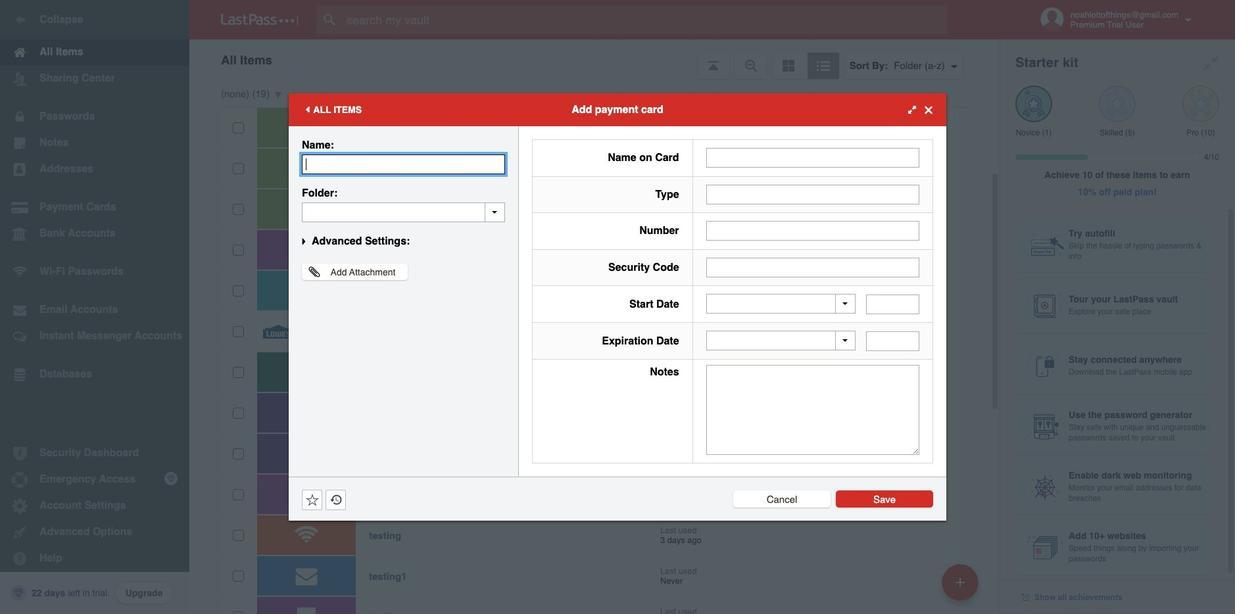 Task type: describe. For each thing, give the bounding box(es) containing it.
Search search field
[[317, 5, 973, 34]]

new item image
[[956, 578, 965, 587]]

main navigation navigation
[[0, 0, 189, 614]]

vault options navigation
[[189, 39, 1000, 79]]

lastpass image
[[221, 14, 299, 26]]

new item navigation
[[937, 560, 987, 614]]



Task type: locate. For each thing, give the bounding box(es) containing it.
None text field
[[706, 148, 920, 168], [706, 185, 920, 204], [302, 203, 505, 222], [706, 221, 920, 241], [866, 331, 920, 351], [706, 148, 920, 168], [706, 185, 920, 204], [302, 203, 505, 222], [706, 221, 920, 241], [866, 331, 920, 351]]

None text field
[[302, 155, 505, 174], [706, 258, 920, 277], [866, 295, 920, 314], [706, 365, 920, 455], [302, 155, 505, 174], [706, 258, 920, 277], [866, 295, 920, 314], [706, 365, 920, 455]]

dialog
[[289, 93, 947, 521]]

search my vault text field
[[317, 5, 973, 34]]



Task type: vqa. For each thing, say whether or not it's contained in the screenshot.
Main navigation navigation
yes



